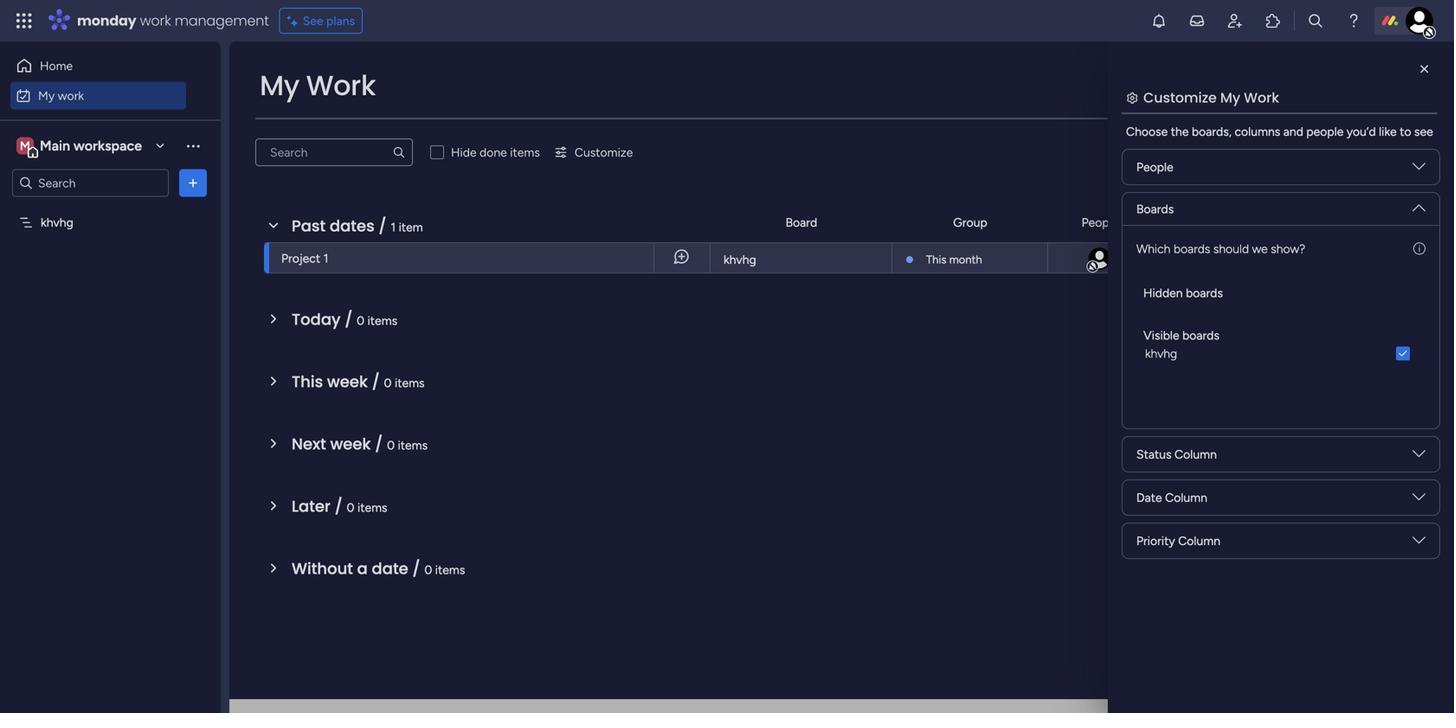 Task type: vqa. For each thing, say whether or not it's contained in the screenshot.
'give feedback' button
no



Task type: describe. For each thing, give the bounding box(es) containing it.
/ down this week / 0 items
[[375, 433, 383, 455]]

done
[[480, 145, 507, 160]]

columns
[[1235, 124, 1281, 139]]

date for date
[[1200, 215, 1226, 230]]

search image
[[392, 145, 406, 159]]

which boards should we show?
[[1137, 242, 1306, 256]]

this for week
[[292, 371, 323, 393]]

/ up next week / 0 items
[[372, 371, 380, 393]]

work for my
[[58, 88, 84, 103]]

a
[[357, 558, 368, 580]]

working
[[1298, 252, 1343, 266]]

status for status
[[1317, 215, 1352, 230]]

0 vertical spatial people
[[1137, 160, 1174, 174]]

0 inside this week / 0 items
[[384, 376, 392, 391]]

without
[[292, 558, 353, 580]]

help image
[[1346, 12, 1363, 29]]

date for date column
[[1137, 490, 1163, 505]]

boards for which
[[1174, 242, 1211, 256]]

the
[[1171, 124, 1189, 139]]

khvhg list box
[[0, 204, 221, 471]]

notifications image
[[1151, 12, 1168, 29]]

customize for customize my work
[[1144, 88, 1217, 107]]

people
[[1307, 124, 1344, 139]]

/ right the 'date'
[[413, 558, 421, 580]]

0 horizontal spatial work
[[306, 66, 376, 105]]

this for month
[[926, 253, 947, 267]]

list box containing hidden boards
[[1137, 265, 1426, 373]]

0 inside today / 0 items
[[357, 313, 365, 328]]

workspace
[[74, 138, 142, 154]]

to
[[1400, 124, 1412, 139]]

column for status column
[[1175, 447, 1217, 462]]

status column
[[1137, 447, 1217, 462]]

date
[[372, 558, 408, 580]]

hidden
[[1144, 286, 1183, 300]]

later / 0 items
[[292, 496, 388, 518]]

0 inside without a date / 0 items
[[425, 563, 432, 578]]

on
[[1346, 252, 1359, 266]]

see
[[303, 13, 324, 28]]

dapulse dropdown down arrow image for status column
[[1413, 447, 1426, 467]]

khvhg inside khvhg list box
[[41, 215, 73, 230]]

apps image
[[1265, 12, 1282, 29]]

hidden boards
[[1144, 286, 1223, 300]]

my for my work
[[38, 88, 55, 103]]

this week / 0 items
[[292, 371, 425, 393]]

month
[[950, 253, 983, 267]]

m
[[20, 139, 30, 153]]

am
[[1255, 251, 1272, 265]]

items inside later / 0 items
[[358, 500, 388, 515]]

hidden boards heading
[[1144, 284, 1223, 302]]

items right done at the left top of the page
[[510, 145, 540, 160]]

this month
[[926, 253, 983, 267]]

and
[[1284, 124, 1304, 139]]

today
[[292, 309, 341, 331]]

which
[[1137, 242, 1171, 256]]

group
[[954, 215, 988, 230]]

09:00
[[1221, 251, 1252, 265]]

home button
[[10, 52, 186, 80]]

items inside next week / 0 items
[[398, 438, 428, 453]]

inbox image
[[1189, 12, 1206, 29]]

workspace selection element
[[16, 136, 145, 158]]

/ right today
[[345, 309, 353, 331]]

options image
[[184, 174, 202, 192]]

workspace image
[[16, 136, 34, 155]]

see plans button
[[279, 8, 363, 34]]

dapulse dropdown down arrow image for boards
[[1413, 195, 1426, 214]]



Task type: locate. For each thing, give the bounding box(es) containing it.
item
[[399, 220, 423, 235]]

boards inside heading
[[1186, 286, 1223, 300]]

my work button
[[10, 82, 186, 110]]

1
[[391, 220, 396, 235], [323, 251, 329, 266]]

1 vertical spatial work
[[58, 88, 84, 103]]

0 vertical spatial dapulse dropdown down arrow image
[[1413, 195, 1426, 214]]

gary orlando image
[[1087, 246, 1113, 272]]

0 vertical spatial work
[[140, 11, 171, 30]]

boards for visible
[[1183, 328, 1220, 343]]

work up columns
[[1244, 88, 1280, 107]]

should
[[1214, 242, 1250, 256]]

0 horizontal spatial 1
[[323, 251, 329, 266]]

items inside today / 0 items
[[368, 313, 398, 328]]

date up priority
[[1137, 490, 1163, 505]]

this up 'next'
[[292, 371, 323, 393]]

my work
[[260, 66, 376, 105]]

see
[[1415, 124, 1434, 139]]

1 vertical spatial this
[[292, 371, 323, 393]]

boards right visible
[[1183, 328, 1220, 343]]

0
[[357, 313, 365, 328], [384, 376, 392, 391], [387, 438, 395, 453], [347, 500, 355, 515], [425, 563, 432, 578]]

project 1
[[281, 251, 329, 266]]

1 horizontal spatial date
[[1200, 215, 1226, 230]]

customize for customize
[[575, 145, 633, 160]]

without a date / 0 items
[[292, 558, 465, 580]]

1 horizontal spatial people
[[1137, 160, 1174, 174]]

0 right today
[[357, 313, 365, 328]]

None search field
[[255, 139, 413, 166]]

items right the 'date'
[[435, 563, 465, 578]]

my down see plans button
[[260, 66, 299, 105]]

today / 0 items
[[292, 309, 398, 331]]

visible
[[1144, 328, 1180, 343]]

main workspace
[[40, 138, 142, 154]]

0 horizontal spatial this
[[292, 371, 323, 393]]

status
[[1317, 215, 1352, 230], [1137, 447, 1172, 462]]

2 vertical spatial boards
[[1183, 328, 1220, 343]]

items
[[510, 145, 540, 160], [368, 313, 398, 328], [395, 376, 425, 391], [398, 438, 428, 453], [358, 500, 388, 515], [435, 563, 465, 578]]

khvhg
[[41, 215, 73, 230], [724, 252, 757, 267], [1146, 346, 1178, 361]]

1 horizontal spatial my
[[260, 66, 299, 105]]

priority
[[1137, 534, 1176, 548]]

2 horizontal spatial my
[[1221, 88, 1241, 107]]

project
[[281, 251, 321, 266]]

1 vertical spatial week
[[330, 433, 371, 455]]

boards right v2 overdue deadline image
[[1174, 242, 1211, 256]]

boards,
[[1192, 124, 1232, 139]]

next week / 0 items
[[292, 433, 428, 455]]

monday
[[77, 11, 136, 30]]

0 vertical spatial boards
[[1174, 242, 1211, 256]]

visible boards heading
[[1144, 326, 1220, 345]]

1 vertical spatial dapulse dropdown down arrow image
[[1413, 491, 1426, 510]]

column right priority
[[1179, 534, 1221, 548]]

my inside button
[[38, 88, 55, 103]]

status up the working on it
[[1317, 215, 1352, 230]]

v2 info image
[[1414, 240, 1426, 258]]

1 vertical spatial customize
[[575, 145, 633, 160]]

work
[[140, 11, 171, 30], [58, 88, 84, 103]]

1 vertical spatial dapulse dropdown down arrow image
[[1413, 447, 1426, 467]]

0 vertical spatial week
[[327, 371, 368, 393]]

1 horizontal spatial customize
[[1144, 88, 1217, 107]]

gary orlando image
[[1406, 7, 1434, 35]]

work right "monday"
[[140, 11, 171, 30]]

items up this week / 0 items
[[368, 313, 398, 328]]

visible boards khvhg
[[1144, 328, 1220, 361]]

past dates / 1 item
[[292, 215, 423, 237]]

search everything image
[[1307, 12, 1325, 29]]

priority column
[[1137, 534, 1221, 548]]

Search in workspace field
[[36, 173, 145, 193]]

work for monday
[[140, 11, 171, 30]]

board
[[786, 215, 818, 230]]

choose
[[1127, 124, 1168, 139]]

you'd
[[1347, 124, 1376, 139]]

main content containing past dates /
[[229, 42, 1455, 713]]

0 horizontal spatial my
[[38, 88, 55, 103]]

boards
[[1174, 242, 1211, 256], [1186, 286, 1223, 300], [1183, 328, 1220, 343]]

1 dapulse dropdown down arrow image from the top
[[1413, 195, 1426, 214]]

3 dapulse dropdown down arrow image from the top
[[1413, 534, 1426, 554]]

we
[[1253, 242, 1268, 256]]

dapulse dropdown down arrow image for people
[[1413, 160, 1426, 180]]

0 inside later / 0 items
[[347, 500, 355, 515]]

customize my work
[[1144, 88, 1280, 107]]

date column
[[1137, 490, 1208, 505]]

status up date column
[[1137, 447, 1172, 462]]

1 horizontal spatial work
[[140, 11, 171, 30]]

0 horizontal spatial customize
[[575, 145, 633, 160]]

dates
[[330, 215, 375, 237]]

hide
[[451, 145, 477, 160]]

0 inside next week / 0 items
[[387, 438, 395, 453]]

1 right project
[[323, 251, 329, 266]]

0 down this week / 0 items
[[387, 438, 395, 453]]

/ left item
[[379, 215, 387, 237]]

1 horizontal spatial 1
[[391, 220, 396, 235]]

0 horizontal spatial khvhg
[[41, 215, 73, 230]]

plans
[[326, 13, 355, 28]]

v2 overdue deadline image
[[1159, 250, 1172, 266]]

see plans
[[303, 13, 355, 28]]

status for status column
[[1137, 447, 1172, 462]]

0 vertical spatial customize
[[1144, 88, 1217, 107]]

my for my work
[[260, 66, 299, 105]]

customize button
[[547, 139, 640, 166]]

week for this
[[327, 371, 368, 393]]

0 right later
[[347, 500, 355, 515]]

column up date column
[[1175, 447, 1217, 462]]

1 vertical spatial status
[[1137, 447, 1172, 462]]

0 vertical spatial dapulse dropdown down arrow image
[[1413, 160, 1426, 180]]

0 vertical spatial 1
[[391, 220, 396, 235]]

select product image
[[16, 12, 33, 29]]

dapulse dropdown down arrow image for priority column
[[1413, 534, 1426, 554]]

1 vertical spatial column
[[1166, 490, 1208, 505]]

Filter dashboard by text search field
[[255, 139, 413, 166]]

dapulse dropdown down arrow image
[[1413, 195, 1426, 214], [1413, 491, 1426, 510], [1413, 534, 1426, 554]]

0 vertical spatial column
[[1175, 447, 1217, 462]]

0 right the 'date'
[[425, 563, 432, 578]]

1 dapulse dropdown down arrow image from the top
[[1413, 160, 1426, 180]]

0 vertical spatial status
[[1317, 215, 1352, 230]]

date up which boards should we show?
[[1200, 215, 1226, 230]]

work
[[306, 66, 376, 105], [1244, 88, 1280, 107]]

next
[[292, 433, 326, 455]]

2 horizontal spatial khvhg
[[1146, 346, 1178, 361]]

0 vertical spatial this
[[926, 253, 947, 267]]

khvhg inside visible boards khvhg
[[1146, 346, 1178, 361]]

/ right later
[[335, 496, 343, 518]]

column for date column
[[1166, 490, 1208, 505]]

1 horizontal spatial status
[[1317, 215, 1352, 230]]

0 horizontal spatial date
[[1137, 490, 1163, 505]]

1 vertical spatial 1
[[323, 251, 329, 266]]

past
[[292, 215, 326, 237]]

like
[[1379, 124, 1397, 139]]

hide done items
[[451, 145, 540, 160]]

my work
[[38, 88, 84, 103]]

choose the boards, columns and people you'd like to see
[[1127, 124, 1434, 139]]

people
[[1137, 160, 1174, 174], [1082, 215, 1119, 230]]

it
[[1362, 252, 1370, 266]]

boards down 15,
[[1186, 286, 1223, 300]]

this
[[926, 253, 947, 267], [292, 371, 323, 393]]

1 inside past dates / 1 item
[[391, 220, 396, 235]]

management
[[175, 11, 269, 30]]

khvhg link
[[721, 243, 881, 274]]

monday work management
[[77, 11, 269, 30]]

items inside this week / 0 items
[[395, 376, 425, 391]]

people down choose
[[1137, 160, 1174, 174]]

0 vertical spatial khvhg
[[41, 215, 73, 230]]

1 horizontal spatial khvhg
[[724, 252, 757, 267]]

week down today / 0 items on the top left of the page
[[327, 371, 368, 393]]

option
[[0, 207, 221, 210]]

people up gary orlando icon at top right
[[1082, 215, 1119, 230]]

0 up next week / 0 items
[[384, 376, 392, 391]]

week for next
[[330, 433, 371, 455]]

1 left item
[[391, 220, 396, 235]]

items up next week / 0 items
[[395, 376, 425, 391]]

boards inside visible boards khvhg
[[1183, 328, 1220, 343]]

work down home
[[58, 88, 84, 103]]

dapulse dropdown down arrow image
[[1413, 160, 1426, 180], [1413, 447, 1426, 467]]

15,
[[1205, 251, 1218, 265]]

khvhg inside "link"
[[724, 252, 757, 267]]

customize
[[1144, 88, 1217, 107], [575, 145, 633, 160]]

work inside button
[[58, 88, 84, 103]]

boards
[[1137, 202, 1174, 216]]

2 dapulse dropdown down arrow image from the top
[[1413, 447, 1426, 467]]

nov
[[1181, 251, 1202, 265]]

2 vertical spatial khvhg
[[1146, 346, 1178, 361]]

boards for hidden
[[1186, 286, 1223, 300]]

0 horizontal spatial people
[[1082, 215, 1119, 230]]

1 vertical spatial khvhg
[[724, 252, 757, 267]]

this left "month"
[[926, 253, 947, 267]]

workspace options image
[[184, 137, 202, 154]]

my up boards,
[[1221, 88, 1241, 107]]

dapulse dropdown down arrow image for date column
[[1413, 491, 1426, 510]]

later
[[292, 496, 331, 518]]

1 vertical spatial people
[[1082, 215, 1119, 230]]

items down this week / 0 items
[[398, 438, 428, 453]]

1 horizontal spatial this
[[926, 253, 947, 267]]

0 vertical spatial date
[[1200, 215, 1226, 230]]

1 vertical spatial date
[[1137, 490, 1163, 505]]

2 vertical spatial dapulse dropdown down arrow image
[[1413, 534, 1426, 554]]

nov 15, 09:00 am
[[1181, 251, 1272, 265]]

my
[[260, 66, 299, 105], [1221, 88, 1241, 107], [38, 88, 55, 103]]

main
[[40, 138, 70, 154]]

my down home
[[38, 88, 55, 103]]

list box
[[1137, 265, 1426, 373]]

1 horizontal spatial work
[[1244, 88, 1280, 107]]

show?
[[1271, 242, 1306, 256]]

/
[[379, 215, 387, 237], [345, 309, 353, 331], [372, 371, 380, 393], [375, 433, 383, 455], [335, 496, 343, 518], [413, 558, 421, 580]]

work down plans
[[306, 66, 376, 105]]

working on it
[[1298, 252, 1370, 266]]

invite members image
[[1227, 12, 1244, 29]]

column for priority column
[[1179, 534, 1221, 548]]

items right later
[[358, 500, 388, 515]]

0 horizontal spatial work
[[58, 88, 84, 103]]

week
[[327, 371, 368, 393], [330, 433, 371, 455]]

items inside without a date / 0 items
[[435, 563, 465, 578]]

1 vertical spatial boards
[[1186, 286, 1223, 300]]

customize inside button
[[575, 145, 633, 160]]

column up priority column
[[1166, 490, 1208, 505]]

week right 'next'
[[330, 433, 371, 455]]

main content
[[229, 42, 1455, 713]]

2 dapulse dropdown down arrow image from the top
[[1413, 491, 1426, 510]]

column
[[1175, 447, 1217, 462], [1166, 490, 1208, 505], [1179, 534, 1221, 548]]

home
[[40, 58, 73, 73]]

prio
[[1436, 215, 1455, 230]]

0 horizontal spatial status
[[1137, 447, 1172, 462]]

date
[[1200, 215, 1226, 230], [1137, 490, 1163, 505]]

2 vertical spatial column
[[1179, 534, 1221, 548]]



